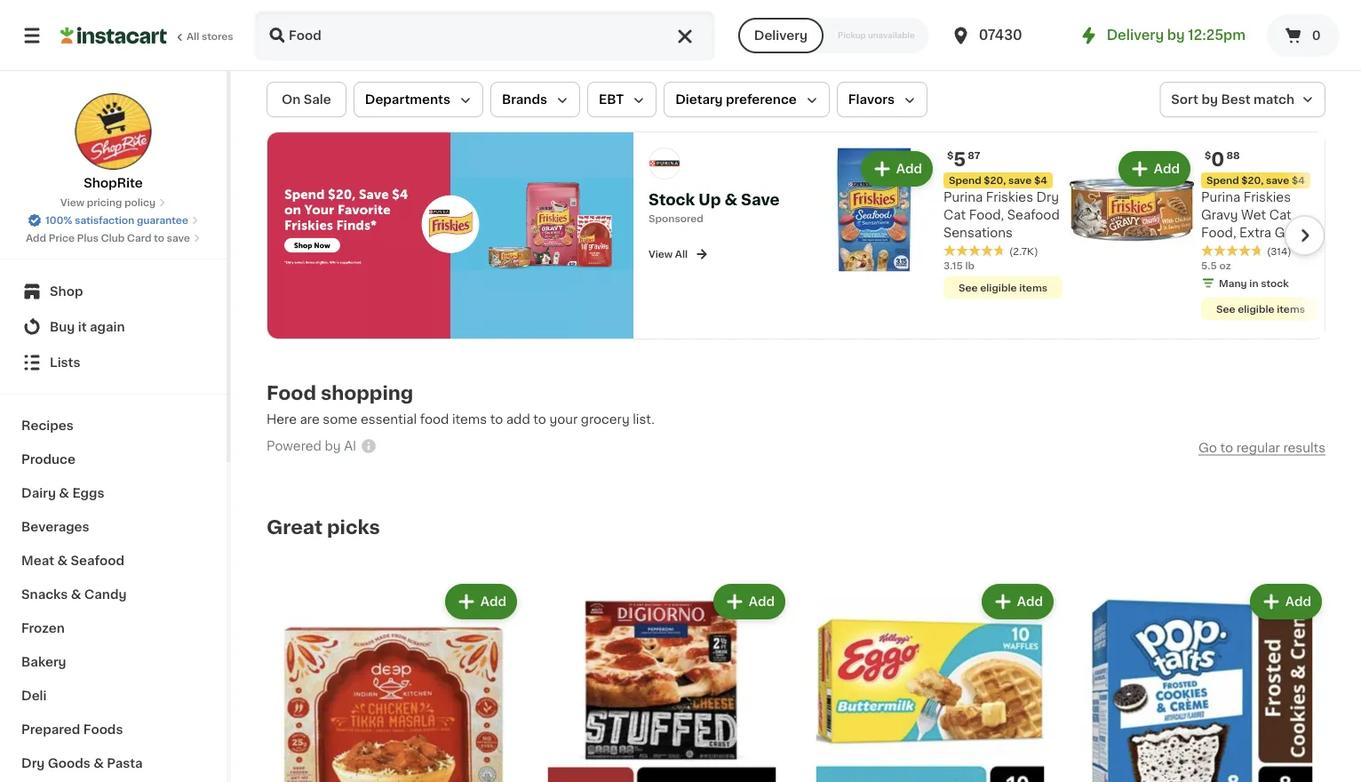 Task type: vqa. For each thing, say whether or not it's contained in the screenshot.
it
yes



Task type: locate. For each thing, give the bounding box(es) containing it.
$20, for 5
[[984, 175, 1006, 185]]

$ inside $ 5 87
[[947, 150, 954, 160]]

see eligible items down many in stock
[[1217, 304, 1305, 313]]

up
[[699, 192, 721, 207]]

to down guarantee
[[154, 233, 164, 243]]

friskies inside purina friskies dry cat food, seafood sensations
[[986, 191, 1034, 203]]

& left eggs
[[59, 487, 69, 499]]

spend $20, save $4 for 5
[[949, 175, 1048, 185]]

1 horizontal spatial spend
[[1207, 175, 1239, 185]]

chicken
[[1201, 262, 1253, 274]]

$4 for 5
[[1034, 175, 1048, 185]]

spend down $ 0 88
[[1207, 175, 1239, 185]]

here
[[267, 413, 297, 425]]

0 vertical spatial all
[[187, 32, 199, 41]]

purina image
[[649, 147, 681, 179]]

0 horizontal spatial see
[[959, 282, 978, 292]]

purina inside purina friskies dry cat food, seafood sensations
[[944, 191, 983, 203]]

view for view pricing policy
[[60, 198, 84, 208]]

1 horizontal spatial see eligible items
[[1217, 304, 1305, 313]]

0 inside button
[[1312, 29, 1321, 42]]

powered by ai
[[267, 440, 356, 452]]

1 vertical spatial items
[[1277, 304, 1305, 313]]

&
[[725, 192, 738, 207], [59, 487, 69, 499], [57, 555, 68, 567], [71, 588, 81, 601], [93, 757, 104, 770]]

friskies for 0
[[1244, 191, 1291, 203]]

spend $20, save $4 for 0
[[1207, 175, 1305, 185]]

items down (2.7k) in the top of the page
[[1020, 282, 1048, 292]]

& for eggs
[[59, 487, 69, 499]]

1 horizontal spatial cat
[[1270, 209, 1292, 221]]

1 $ from the left
[[947, 150, 954, 160]]

view all
[[649, 249, 688, 259]]

spend $20, save $4 down 87
[[949, 175, 1048, 185]]

2 purina from the left
[[1201, 191, 1241, 203]]

2 horizontal spatial items
[[1277, 304, 1305, 313]]

save up the wet
[[1266, 175, 1290, 185]]

friskies up the wet
[[1244, 191, 1291, 203]]

0 horizontal spatial delivery
[[754, 29, 808, 42]]

by right sort
[[1202, 93, 1218, 106]]

delivery by 12:25pm link
[[1079, 25, 1246, 46]]

0 horizontal spatial items
[[452, 413, 487, 425]]

0 vertical spatial 0
[[1312, 29, 1321, 42]]

food
[[267, 383, 316, 402]]

1 horizontal spatial $20,
[[1242, 175, 1264, 185]]

2 $20, from the left
[[1242, 175, 1264, 185]]

gravy down chicken
[[1201, 280, 1238, 292]]

dry
[[1037, 191, 1059, 203], [21, 757, 45, 770]]

1 horizontal spatial save
[[1009, 175, 1032, 185]]

$4 up purina friskies dry cat food, seafood sensations
[[1034, 175, 1048, 185]]

in
[[1256, 262, 1267, 274], [1250, 278, 1259, 288]]

dairy
[[21, 487, 56, 499]]

1 horizontal spatial $4
[[1292, 175, 1305, 185]]

shoprite link
[[74, 92, 152, 192]]

0 horizontal spatial view
[[60, 198, 84, 208]]

gravy left the wet
[[1201, 209, 1238, 221]]

gravy up the (314)
[[1275, 226, 1312, 239]]

by inside field
[[1202, 93, 1218, 106]]

by for powered
[[325, 440, 341, 452]]

see eligible items button down many in stock
[[1201, 297, 1321, 320]]

meat & seafood
[[21, 555, 124, 567]]

1 vertical spatial see
[[1217, 304, 1236, 313]]

0 horizontal spatial spend
[[949, 175, 982, 185]]

seafood inside purina friskies dry cat food, seafood sensations
[[1008, 209, 1060, 221]]

$4 for 0
[[1292, 175, 1305, 185]]

07430 button
[[951, 11, 1057, 60]]

$ left 88
[[1205, 150, 1212, 160]]

stores
[[202, 32, 233, 41]]

lb
[[965, 260, 975, 270]]

delivery by 12:25pm
[[1107, 29, 1246, 42]]

1 horizontal spatial purina
[[1201, 191, 1241, 203]]

food, up sensations
[[969, 209, 1004, 221]]

sensations
[[944, 226, 1013, 239]]

by left ai
[[325, 440, 341, 452]]

0 vertical spatial by
[[1167, 29, 1185, 42]]

2 $ from the left
[[1205, 150, 1212, 160]]

save for 0
[[1266, 175, 1290, 185]]

view down spo
[[649, 249, 673, 259]]

purina inside the purina friskies gravy wet cat food, extra gravy chunky with chicken in savory gravy
[[1201, 191, 1241, 203]]

see eligible items button down lb
[[944, 276, 1063, 299]]

friskies up sensations
[[986, 191, 1034, 203]]

1 spend $20, save $4 from the left
[[949, 175, 1048, 185]]

0 vertical spatial view
[[60, 198, 84, 208]]

& for candy
[[71, 588, 81, 601]]

friskies
[[986, 191, 1034, 203], [1244, 191, 1291, 203]]

1 horizontal spatial see eligible items button
[[1201, 297, 1321, 320]]

07430
[[979, 29, 1023, 42]]

delivery up preference
[[754, 29, 808, 42]]

1 vertical spatial all
[[675, 249, 688, 259]]

3.15
[[944, 260, 963, 270]]

save down guarantee
[[167, 233, 190, 243]]

1 horizontal spatial view
[[649, 249, 673, 259]]

0 horizontal spatial save
[[167, 233, 190, 243]]

purina down $ 0 88
[[1201, 191, 1241, 203]]

items for 5
[[1020, 282, 1048, 292]]

spend down $ 5 87
[[949, 175, 982, 185]]

departments button
[[353, 82, 483, 117]]

list.
[[633, 413, 655, 425]]

purina for 0
[[1201, 191, 1241, 203]]

0 horizontal spatial eligible
[[980, 282, 1017, 292]]

1 vertical spatial see eligible items
[[1217, 304, 1305, 313]]

seafood up (2.7k) in the top of the page
[[1008, 209, 1060, 221]]

cat up sensations
[[944, 209, 966, 221]]

satisfaction
[[75, 216, 134, 225]]

& left candy
[[71, 588, 81, 601]]

2 cat from the left
[[1270, 209, 1292, 221]]

all left stores
[[187, 32, 199, 41]]

0 horizontal spatial $4
[[1034, 175, 1048, 185]]

1 vertical spatial seafood
[[71, 555, 124, 567]]

all down nsored
[[675, 249, 688, 259]]

1 horizontal spatial dry
[[1037, 191, 1059, 203]]

2 spend from the left
[[1207, 175, 1239, 185]]

3.15 lb
[[944, 260, 975, 270]]

0 horizontal spatial seafood
[[71, 555, 124, 567]]

eligible
[[980, 282, 1017, 292], [1238, 304, 1275, 313]]

1 cat from the left
[[944, 209, 966, 221]]

shop link
[[11, 274, 216, 309]]

great
[[267, 517, 323, 536]]

snacks & candy
[[21, 588, 127, 601]]

0 horizontal spatial by
[[325, 440, 341, 452]]

on
[[282, 93, 301, 106]]

1 horizontal spatial friskies
[[1244, 191, 1291, 203]]

best
[[1221, 93, 1251, 106]]

delivery inside button
[[754, 29, 808, 42]]

1 friskies from the left
[[986, 191, 1034, 203]]

$20,
[[984, 175, 1006, 185], [1242, 175, 1264, 185]]

0 horizontal spatial cat
[[944, 209, 966, 221]]

view
[[60, 198, 84, 208], [649, 249, 673, 259]]

100%
[[45, 216, 72, 225]]

dry up (2.7k) in the top of the page
[[1037, 191, 1059, 203]]

savory
[[1270, 262, 1313, 274]]

0 vertical spatial in
[[1256, 262, 1267, 274]]

1 horizontal spatial items
[[1020, 282, 1048, 292]]

food, up chunky
[[1201, 226, 1237, 239]]

1 vertical spatial by
[[1202, 93, 1218, 106]]

1 vertical spatial dry
[[21, 757, 45, 770]]

policy
[[124, 198, 156, 208]]

in left stock
[[1250, 278, 1259, 288]]

0 vertical spatial eligible
[[980, 282, 1017, 292]]

0 vertical spatial see
[[959, 282, 978, 292]]

$ inside $ 0 88
[[1205, 150, 1212, 160]]

many in stock
[[1219, 278, 1289, 288]]

87
[[968, 150, 980, 160]]

guarantee
[[137, 216, 188, 225]]

items right food
[[452, 413, 487, 425]]

items down stock
[[1277, 304, 1305, 313]]

1 horizontal spatial by
[[1167, 29, 1185, 42]]

0 horizontal spatial $
[[947, 150, 954, 160]]

ebt button
[[587, 82, 657, 117]]

produce
[[21, 453, 76, 466]]

dry left "goods"
[[21, 757, 45, 770]]

& left pasta
[[93, 757, 104, 770]]

friskies inside the purina friskies gravy wet cat food, extra gravy chunky with chicken in savory gravy
[[1244, 191, 1291, 203]]

0 vertical spatial items
[[1020, 282, 1048, 292]]

1 spend from the left
[[949, 175, 982, 185]]

all stores link
[[60, 11, 235, 60]]

see eligible items
[[959, 282, 1048, 292], [1217, 304, 1305, 313]]

frozen link
[[11, 611, 216, 645]]

1 purina from the left
[[944, 191, 983, 203]]

flavors button
[[837, 82, 928, 117]]

buy it again link
[[11, 309, 216, 345]]

dairy & eggs link
[[11, 476, 216, 510]]

12:25pm
[[1188, 29, 1246, 42]]

food, inside purina friskies dry cat food, seafood sensations
[[969, 209, 1004, 221]]

0 horizontal spatial $20,
[[984, 175, 1006, 185]]

2 horizontal spatial save
[[1266, 175, 1290, 185]]

1 vertical spatial food,
[[1201, 226, 1237, 239]]

0 vertical spatial seafood
[[1008, 209, 1060, 221]]

delivery
[[1107, 29, 1164, 42], [754, 29, 808, 42]]

$ left 87
[[947, 150, 954, 160]]

& right meat
[[57, 555, 68, 567]]

0 vertical spatial dry
[[1037, 191, 1059, 203]]

1 vertical spatial eligible
[[1238, 304, 1275, 313]]

2 friskies from the left
[[1244, 191, 1291, 203]]

2 $4 from the left
[[1292, 175, 1305, 185]]

spend $20, save $4
[[949, 175, 1048, 185], [1207, 175, 1305, 185]]

1 $20, from the left
[[984, 175, 1006, 185]]

delivery left 12:25pm
[[1107, 29, 1164, 42]]

$20, up purina friskies dry cat food, seafood sensations
[[984, 175, 1006, 185]]

1 horizontal spatial delivery
[[1107, 29, 1164, 42]]

2 vertical spatial gravy
[[1201, 280, 1238, 292]]

save up purina friskies dry cat food, seafood sensations
[[1009, 175, 1032, 185]]

shop
[[50, 285, 83, 298]]

prepared
[[21, 723, 80, 736]]

candy
[[84, 588, 127, 601]]

see eligible items down lb
[[959, 282, 1048, 292]]

produce link
[[11, 443, 216, 476]]

seafood up candy
[[71, 555, 124, 567]]

view for view all
[[649, 249, 673, 259]]

see down lb
[[959, 282, 978, 292]]

view up 100%
[[60, 198, 84, 208]]

1 $4 from the left
[[1034, 175, 1048, 185]]

& right up
[[725, 192, 738, 207]]

see
[[959, 282, 978, 292], [1217, 304, 1236, 313]]

0 vertical spatial food,
[[969, 209, 1004, 221]]

0 horizontal spatial 0
[[1212, 149, 1225, 168]]

None search field
[[254, 11, 715, 60]]

to right go
[[1221, 441, 1234, 453]]

bakery link
[[11, 645, 216, 679]]

in up many in stock
[[1256, 262, 1267, 274]]

see down many
[[1217, 304, 1236, 313]]

0 horizontal spatial purina
[[944, 191, 983, 203]]

1 vertical spatial 0
[[1212, 149, 1225, 168]]

product group
[[812, 147, 1063, 302], [1070, 147, 1321, 324], [267, 580, 521, 782], [535, 580, 789, 782], [803, 580, 1058, 782], [1072, 580, 1326, 782]]

0 horizontal spatial see eligible items
[[959, 282, 1048, 292]]

all stores
[[187, 32, 233, 41]]

1 vertical spatial gravy
[[1275, 226, 1312, 239]]

spend for 5
[[949, 175, 982, 185]]

& inside stock up & save spo nsored
[[725, 192, 738, 207]]

1 horizontal spatial 0
[[1312, 29, 1321, 42]]

all
[[187, 32, 199, 41], [675, 249, 688, 259]]

delivery for delivery
[[754, 29, 808, 42]]

cat right the wet
[[1270, 209, 1292, 221]]

1 vertical spatial view
[[649, 249, 673, 259]]

1 horizontal spatial seafood
[[1008, 209, 1060, 221]]

$20, up the wet
[[1242, 175, 1264, 185]]

view pricing policy
[[60, 198, 156, 208]]

club
[[101, 233, 125, 243]]

1 horizontal spatial eligible
[[1238, 304, 1275, 313]]

0 horizontal spatial friskies
[[986, 191, 1034, 203]]

2 vertical spatial by
[[325, 440, 341, 452]]

purina friskies image
[[267, 132, 634, 338]]

purina down $ 5 87
[[944, 191, 983, 203]]

see eligible items button
[[944, 276, 1063, 299], [1201, 297, 1321, 320]]

eligible down (2.7k) in the top of the page
[[980, 282, 1017, 292]]

add price plus club card to save
[[26, 233, 190, 243]]

$4 up the purina friskies gravy wet cat food, extra gravy chunky with chicken in savory gravy
[[1292, 175, 1305, 185]]

& for seafood
[[57, 555, 68, 567]]

powered
[[267, 440, 322, 452]]

lists link
[[11, 345, 216, 380]]

spend $20, save $4 down 88
[[1207, 175, 1305, 185]]

eligible down many in stock
[[1238, 304, 1275, 313]]

1 horizontal spatial $
[[1205, 150, 1212, 160]]

0 vertical spatial gravy
[[1201, 209, 1238, 221]]

2 spend $20, save $4 from the left
[[1207, 175, 1305, 185]]

food, inside the purina friskies gravy wet cat food, extra gravy chunky with chicken in savory gravy
[[1201, 226, 1237, 239]]

1 horizontal spatial see
[[1217, 304, 1236, 313]]

gravy
[[1201, 209, 1238, 221], [1275, 226, 1312, 239], [1201, 280, 1238, 292]]

0 horizontal spatial see eligible items button
[[944, 276, 1063, 299]]

ebt
[[599, 93, 624, 106]]

0 inside the product group
[[1212, 149, 1225, 168]]

0 vertical spatial see eligible items
[[959, 282, 1048, 292]]

powered by ai link
[[267, 437, 378, 459]]

recipes
[[21, 419, 74, 432]]

1 horizontal spatial spend $20, save $4
[[1207, 175, 1305, 185]]

0 horizontal spatial food,
[[969, 209, 1004, 221]]

1 horizontal spatial food,
[[1201, 226, 1237, 239]]

0 horizontal spatial spend $20, save $4
[[949, 175, 1048, 185]]

2 horizontal spatial by
[[1202, 93, 1218, 106]]

see for 0
[[1217, 304, 1236, 313]]

see eligible items button for 5
[[944, 276, 1063, 299]]

by left 12:25pm
[[1167, 29, 1185, 42]]



Task type: describe. For each thing, give the bounding box(es) containing it.
grocery
[[581, 413, 630, 425]]

(314)
[[1267, 246, 1292, 256]]

match
[[1254, 93, 1295, 106]]

buy it again
[[50, 321, 125, 333]]

meat & seafood link
[[11, 544, 216, 578]]

food
[[420, 413, 449, 425]]

sale
[[304, 93, 331, 106]]

ai
[[344, 440, 356, 452]]

snacks
[[21, 588, 68, 601]]

deli
[[21, 690, 47, 702]]

eligible for 0
[[1238, 304, 1275, 313]]

purina friskies gravy wet cat food, extra gravy chunky with chicken in savory gravy
[[1201, 191, 1313, 292]]

regular
[[1237, 441, 1280, 453]]

100% satisfaction guarantee button
[[28, 210, 199, 227]]

shoprite
[[84, 177, 143, 189]]

service type group
[[738, 18, 929, 53]]

0 button
[[1267, 14, 1340, 57]]

$ 0 88
[[1205, 149, 1240, 168]]

dietary preference button
[[664, 82, 830, 117]]

picks
[[327, 517, 380, 536]]

to right add
[[534, 413, 546, 425]]

see eligible items for 0
[[1217, 304, 1305, 313]]

1 horizontal spatial all
[[675, 249, 688, 259]]

nsored
[[669, 213, 704, 223]]

again
[[90, 321, 125, 333]]

go to regular results
[[1199, 441, 1326, 453]]

on sale button
[[267, 82, 346, 117]]

cat inside the purina friskies gravy wet cat food, extra gravy chunky with chicken in savory gravy
[[1270, 209, 1292, 221]]

results
[[1284, 441, 1326, 453]]

88
[[1227, 150, 1240, 160]]

shoprite logo image
[[74, 92, 152, 171]]

stock up & save spo nsored
[[649, 192, 780, 223]]

delivery for delivery by 12:25pm
[[1107, 29, 1164, 42]]

(2.7k)
[[1010, 246, 1038, 256]]

pasta
[[107, 757, 143, 770]]

dairy & eggs
[[21, 487, 104, 499]]

$20, for 0
[[1242, 175, 1264, 185]]

are
[[300, 413, 320, 425]]

card
[[127, 233, 152, 243]]

cat inside purina friskies dry cat food, seafood sensations
[[944, 209, 966, 221]]

save
[[741, 192, 780, 207]]

sort by best match
[[1172, 93, 1295, 106]]

in inside the purina friskies gravy wet cat food, extra gravy chunky with chicken in savory gravy
[[1256, 262, 1267, 274]]

brands
[[502, 93, 547, 106]]

wet
[[1242, 209, 1266, 221]]

5.5
[[1201, 260, 1217, 270]]

by for sort
[[1202, 93, 1218, 106]]

stock
[[1261, 278, 1289, 288]]

to inside button
[[1221, 441, 1234, 453]]

some
[[323, 413, 358, 425]]

recipes link
[[11, 409, 216, 443]]

eligible for 5
[[980, 282, 1017, 292]]

sort
[[1172, 93, 1199, 106]]

product group containing 0
[[1070, 147, 1321, 324]]

0 horizontal spatial dry
[[21, 757, 45, 770]]

save for 5
[[1009, 175, 1032, 185]]

deli link
[[11, 679, 216, 713]]

stock
[[649, 192, 695, 207]]

chunky
[[1201, 244, 1249, 256]]

5
[[954, 149, 966, 168]]

dry goods & pasta link
[[11, 746, 216, 780]]

on sale
[[282, 93, 331, 106]]

$ for 5
[[947, 150, 954, 160]]

prepared foods
[[21, 723, 123, 736]]

price
[[49, 233, 75, 243]]

brands button
[[491, 82, 580, 117]]

1 vertical spatial in
[[1250, 278, 1259, 288]]

purina friskies dry cat food, seafood sensations
[[944, 191, 1060, 239]]

5.5 oz
[[1201, 260, 1231, 270]]

$ 5 87
[[947, 149, 980, 168]]

oz
[[1220, 260, 1231, 270]]

spend for 0
[[1207, 175, 1239, 185]]

beverages link
[[11, 510, 216, 544]]

preference
[[726, 93, 797, 106]]

100% satisfaction guarantee
[[45, 216, 188, 225]]

delivery button
[[738, 18, 824, 53]]

2 vertical spatial items
[[452, 413, 487, 425]]

0 horizontal spatial all
[[187, 32, 199, 41]]

plus
[[77, 233, 99, 243]]

your
[[550, 413, 578, 425]]

dietary preference
[[676, 93, 797, 106]]

view pricing policy link
[[60, 196, 166, 210]]

$ for 0
[[1205, 150, 1212, 160]]

frozen
[[21, 622, 65, 635]]

Search field
[[256, 12, 713, 59]]

to left add
[[490, 413, 503, 425]]

departments
[[365, 93, 451, 106]]

foods
[[83, 723, 123, 736]]

dry inside purina friskies dry cat food, seafood sensations
[[1037, 191, 1059, 203]]

it
[[78, 321, 87, 333]]

many
[[1219, 278, 1247, 288]]

pricing
[[87, 198, 122, 208]]

great picks
[[267, 517, 380, 536]]

dietary
[[676, 93, 723, 106]]

see eligible items for 5
[[959, 282, 1048, 292]]

items for 0
[[1277, 304, 1305, 313]]

purina for 5
[[944, 191, 983, 203]]

go
[[1199, 441, 1217, 453]]

add price plus club card to save link
[[26, 231, 201, 245]]

with
[[1253, 244, 1281, 256]]

see for 5
[[959, 282, 978, 292]]

flavors
[[848, 93, 895, 106]]

see eligible items button for 0
[[1201, 297, 1321, 320]]

friskies for 5
[[986, 191, 1034, 203]]

Best match Sort by field
[[1160, 82, 1326, 117]]

by for delivery
[[1167, 29, 1185, 42]]

product group containing 5
[[812, 147, 1063, 302]]

instacart logo image
[[60, 25, 167, 46]]

prepared foods link
[[11, 713, 216, 746]]



